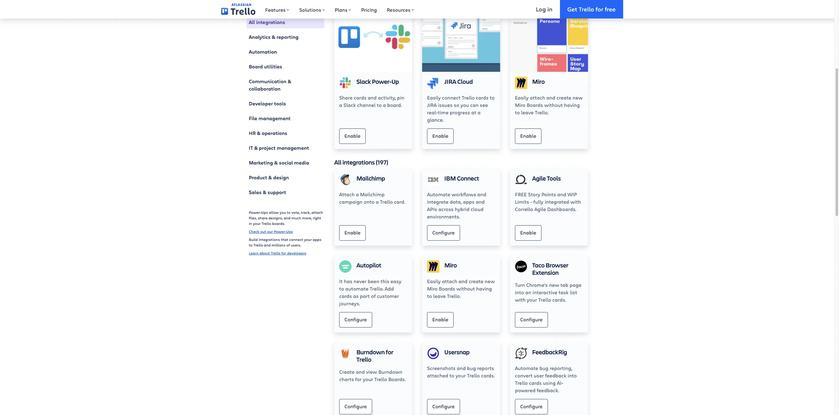Task type: vqa. For each thing, say whether or not it's contained in the screenshot.
the bottom Color: blue, title: "IT" element
no



Task type: locate. For each thing, give the bounding box(es) containing it.
connect up users.
[[289, 237, 303, 242]]

1 horizontal spatial leave
[[521, 109, 534, 116]]

1 horizontal spatial you
[[461, 102, 469, 108]]

0 horizontal spatial boards
[[439, 286, 455, 292]]

2 vertical spatial power-
[[274, 229, 286, 234]]

environments.
[[427, 213, 460, 220]]

trello inside create and view burndown charts for your trello boards.
[[375, 376, 387, 383]]

screenshots
[[427, 365, 456, 372]]

data,
[[450, 199, 462, 205]]

burndown up view
[[357, 348, 385, 357]]

1 horizontal spatial without
[[545, 102, 563, 108]]

0 vertical spatial cards.
[[553, 297, 566, 303]]

0 horizontal spatial create
[[469, 278, 484, 285]]

features
[[265, 6, 286, 13]]

0 horizontal spatial apps
[[313, 237, 322, 242]]

& left social
[[274, 160, 278, 166]]

0 vertical spatial easily attach and create new miro boards without having to leave trello.
[[515, 94, 583, 116]]

a right at
[[478, 109, 481, 116]]

enable link
[[339, 129, 366, 144], [427, 129, 454, 144], [515, 129, 542, 144], [339, 225, 366, 241], [515, 225, 542, 241], [427, 312, 454, 328]]

for right charts
[[355, 376, 362, 383]]

into
[[515, 289, 524, 296], [568, 373, 577, 379]]

1 vertical spatial with
[[515, 297, 526, 303]]

0 horizontal spatial leave
[[434, 293, 446, 300]]

1 horizontal spatial of
[[371, 293, 376, 300]]

& right hr
[[257, 130, 261, 137]]

in inside power-ups allow you to vote, track, attach files, share designs, and much more, right in your trello boards. check out our power-ups build integrations that connect your apps to trello and millions of users. learn about trello for developers
[[249, 221, 252, 226]]

0 horizontal spatial easily attach and create new miro boards without having to leave trello.
[[427, 278, 495, 300]]

cards inside easily connect trello cards to jira issues so you can see real-time progress at a glance.
[[476, 94, 489, 101]]

0 vertical spatial of
[[287, 243, 290, 248]]

trello down reports
[[467, 373, 480, 379]]

cards
[[354, 94, 367, 101], [476, 94, 489, 101], [339, 293, 352, 300], [529, 380, 542, 387]]

user
[[534, 373, 544, 379]]

integrations inside power-ups allow you to vote, track, attach files, share designs, and much more, right in your trello boards. check out our power-ups build integrations that connect your apps to trello and millions of users. learn about trello for developers
[[259, 237, 280, 242]]

slack inside the share cards and activity, pin a slack channel to a board.
[[344, 102, 356, 108]]

tools
[[274, 100, 286, 107]]

1 horizontal spatial all
[[335, 158, 342, 167]]

out
[[260, 229, 266, 234]]

automate up integrate
[[427, 191, 451, 198]]

cards up see
[[476, 94, 489, 101]]

cards. down task
[[553, 297, 566, 303]]

& inside the hr & operations 'link'
[[257, 130, 261, 137]]

tab
[[561, 282, 569, 288]]

reporting,
[[550, 365, 573, 372]]

0 vertical spatial integrations
[[256, 19, 285, 26]]

trello down convert
[[515, 380, 528, 387]]

slack down share
[[344, 102, 356, 108]]

management up operations
[[259, 115, 291, 122]]

configure for burndown for trello
[[345, 404, 367, 410]]

0 horizontal spatial jira
[[427, 102, 437, 108]]

& right sales
[[263, 189, 267, 196]]

automate up convert
[[515, 365, 539, 372]]

0 vertical spatial slack
[[357, 77, 371, 86]]

interactive
[[533, 289, 558, 296]]

leave
[[521, 109, 534, 116], [434, 293, 446, 300]]

sales & support link
[[247, 186, 325, 199]]

collaboration
[[249, 85, 281, 92]]

check
[[249, 229, 259, 234]]

ibm connect
[[445, 174, 479, 183]]

for up boards.
[[386, 348, 394, 357]]

with
[[571, 199, 581, 205], [515, 297, 526, 303]]

onto
[[364, 199, 375, 205]]

& for sales
[[263, 189, 267, 196]]

& inside communication & collaboration
[[288, 78, 291, 85]]

file management link
[[247, 112, 325, 125]]

1 vertical spatial leave
[[434, 293, 446, 300]]

your down screenshots in the right bottom of the page
[[456, 373, 466, 379]]

for inside burndown for trello
[[386, 348, 394, 357]]

1 horizontal spatial in
[[548, 5, 553, 13]]

all
[[249, 19, 255, 26], [335, 158, 342, 167]]

& down board utilities link
[[288, 78, 291, 85]]

part
[[360, 293, 370, 300]]

jira left cloud
[[445, 77, 457, 86]]

all integrations
[[249, 19, 285, 26]]

0 vertical spatial burndown
[[357, 348, 385, 357]]

you right so
[[461, 102, 469, 108]]

power- down boards.
[[274, 229, 286, 234]]

1 horizontal spatial with
[[571, 199, 581, 205]]

view
[[366, 369, 377, 375]]

in down 'files,'
[[249, 221, 252, 226]]

real-
[[427, 109, 438, 116]]

1 horizontal spatial cards.
[[553, 297, 566, 303]]

get
[[568, 5, 578, 13]]

0 horizontal spatial of
[[287, 243, 290, 248]]

0 horizontal spatial attach
[[312, 210, 323, 215]]

1 horizontal spatial power-
[[274, 229, 286, 234]]

1 vertical spatial mailchimp
[[360, 191, 385, 198]]

cards down user
[[529, 380, 542, 387]]

0 vertical spatial attach
[[530, 94, 546, 101]]

ibm
[[445, 174, 456, 183]]

integrations left 197
[[343, 158, 375, 167]]

for
[[596, 5, 604, 13], [282, 251, 286, 256], [386, 348, 394, 357], [355, 376, 362, 383]]

0 vertical spatial apps
[[463, 199, 475, 205]]

0 horizontal spatial slack
[[344, 102, 356, 108]]

agile inside free story points and wip limits - fully integrated with corrello agile dashboards.
[[535, 206, 546, 212]]

miro
[[533, 77, 545, 86], [515, 102, 526, 108], [445, 261, 457, 270], [427, 286, 438, 292]]

&
[[272, 34, 276, 40], [288, 78, 291, 85], [257, 130, 261, 137], [254, 145, 258, 152], [274, 160, 278, 166], [269, 174, 272, 181], [263, 189, 267, 196]]

ups
[[261, 210, 268, 215], [286, 229, 293, 234]]

burndown up boards.
[[379, 369, 403, 375]]

0 horizontal spatial with
[[515, 297, 526, 303]]

1 horizontal spatial easily attach and create new miro boards without having to leave trello.
[[515, 94, 583, 116]]

create
[[557, 94, 572, 101], [469, 278, 484, 285]]

and inside free story points and wip limits - fully integrated with corrello agile dashboards.
[[558, 191, 567, 198]]

1 vertical spatial integrations
[[343, 158, 375, 167]]

2 horizontal spatial new
[[573, 94, 583, 101]]

share
[[339, 94, 353, 101]]

bug inside screenshots and bug reports attached to your trello cards.
[[467, 365, 476, 372]]

0 horizontal spatial all
[[249, 19, 255, 26]]

board utilities
[[249, 63, 282, 70]]

1 vertical spatial cards.
[[481, 373, 495, 379]]

pricing link
[[356, 0, 382, 19]]

communication & collaboration
[[249, 78, 291, 92]]

0 horizontal spatial cards.
[[481, 373, 495, 379]]

powered
[[515, 387, 536, 394]]

0 horizontal spatial connect
[[289, 237, 303, 242]]

1 vertical spatial connect
[[289, 237, 303, 242]]

1 vertical spatial burndown
[[379, 369, 403, 375]]

filter
[[247, 5, 259, 12]]

points
[[542, 191, 556, 198]]

1 horizontal spatial bug
[[540, 365, 549, 372]]

into inside automate bug reporting, convert user feedback into trello cards using ai- powered feedback.
[[568, 373, 577, 379]]

of down that
[[287, 243, 290, 248]]

1 vertical spatial jira
[[427, 102, 437, 108]]

& right the analytics
[[272, 34, 276, 40]]

1 vertical spatial slack
[[344, 102, 356, 108]]

0 vertical spatial jira
[[445, 77, 457, 86]]

power- up activity,
[[372, 77, 392, 86]]

trello up can
[[462, 94, 475, 101]]

& inside product & design link
[[269, 174, 272, 181]]

communication & collaboration link
[[247, 75, 325, 95]]

for down millions on the bottom of the page
[[282, 251, 286, 256]]

0 horizontal spatial without
[[457, 286, 475, 292]]

0 horizontal spatial in
[[249, 221, 252, 226]]

bug up user
[[540, 365, 549, 372]]

file management
[[249, 115, 291, 122]]

trello left the card.
[[380, 199, 393, 205]]

millions
[[272, 243, 286, 248]]

0 horizontal spatial trello.
[[370, 286, 384, 292]]

jira up real-
[[427, 102, 437, 108]]

trello inside screenshots and bug reports attached to your trello cards.
[[467, 373, 480, 379]]

management up social
[[277, 145, 309, 152]]

trello down view
[[375, 376, 387, 383]]

resources
[[387, 6, 411, 13]]

integrations
[[256, 19, 285, 26], [343, 158, 375, 167], [259, 237, 280, 242]]

of
[[287, 243, 290, 248], [371, 293, 376, 300]]

chrome's
[[527, 282, 548, 288]]

apps inside power-ups allow you to vote, track, attach files, share designs, and much more, right in your trello boards. check out our power-ups build integrations that connect your apps to trello and millions of users. learn about trello for developers
[[313, 237, 322, 242]]

1 vertical spatial attach
[[312, 210, 323, 215]]

& left design
[[269, 174, 272, 181]]

mailchimp up onto at the top
[[360, 191, 385, 198]]

with down an
[[515, 297, 526, 303]]

0 vertical spatial all
[[249, 19, 255, 26]]

configure for usersnap
[[433, 404, 455, 410]]

trello down build
[[254, 243, 263, 248]]

log in
[[536, 5, 553, 13]]

mailchimp down all integrations 197
[[357, 174, 385, 183]]

1 vertical spatial easily attach and create new miro boards without having to leave trello.
[[427, 278, 495, 300]]

of inside it has never been this easy to automate trello. add cards as part of customer journeys.
[[371, 293, 376, 300]]

it
[[339, 278, 343, 285]]

in right log
[[548, 5, 553, 13]]

1 vertical spatial power-
[[249, 210, 261, 215]]

power- up 'files,'
[[249, 210, 261, 215]]

about
[[260, 251, 270, 256]]

hr & operations
[[249, 130, 288, 137]]

2 horizontal spatial trello.
[[535, 109, 549, 116]]

0 vertical spatial automate
[[427, 191, 451, 198]]

trello inside easily connect trello cards to jira issues so you can see real-time progress at a glance.
[[462, 94, 475, 101]]

trello right get at the right of page
[[579, 5, 595, 13]]

file
[[249, 115, 257, 122]]

campaign
[[339, 199, 363, 205]]

0 horizontal spatial into
[[515, 289, 524, 296]]

1 vertical spatial into
[[568, 373, 577, 379]]

trello inside turn chrome's new tab page into an interactive task list with your trello cards.
[[539, 297, 552, 303]]

0 vertical spatial power-
[[372, 77, 392, 86]]

board
[[249, 63, 263, 70]]

& inside it & project management link
[[254, 145, 258, 152]]

into down reporting,
[[568, 373, 577, 379]]

trello up view
[[357, 356, 372, 364]]

corrello
[[515, 206, 534, 212]]

log
[[536, 5, 546, 13]]

1 vertical spatial you
[[280, 210, 286, 215]]

you right allow
[[280, 210, 286, 215]]

trello down share on the left
[[262, 221, 271, 226]]

cards up journeys. at the left bottom of page
[[339, 293, 352, 300]]

1 horizontal spatial create
[[557, 94, 572, 101]]

cards. down reports
[[481, 373, 495, 379]]

channel
[[357, 102, 376, 108]]

automate inside automate bug reporting, convert user feedback into trello cards using ai- powered feedback.
[[515, 365, 539, 372]]

management inside file management link
[[259, 115, 291, 122]]

0 vertical spatial with
[[571, 199, 581, 205]]

apis
[[427, 206, 438, 212]]

attach
[[530, 94, 546, 101], [312, 210, 323, 215], [442, 278, 458, 285]]

agile down fully
[[535, 206, 546, 212]]

analytics
[[249, 34, 271, 40]]

1 vertical spatial of
[[371, 293, 376, 300]]

you inside easily connect trello cards to jira issues so you can see real-time progress at a glance.
[[461, 102, 469, 108]]

configure for feedbackrig
[[521, 404, 543, 410]]

for inside power-ups allow you to vote, track, attach files, share designs, and much more, right in your trello boards. check out our power-ups build integrations that connect your apps to trello and millions of users. learn about trello for developers
[[282, 251, 286, 256]]

a down share
[[339, 102, 342, 108]]

0 vertical spatial boards
[[527, 102, 543, 108]]

cards up "channel"
[[354, 94, 367, 101]]

1 horizontal spatial new
[[549, 282, 560, 288]]

1 horizontal spatial into
[[568, 373, 577, 379]]

0 vertical spatial you
[[461, 102, 469, 108]]

1 vertical spatial ups
[[286, 229, 293, 234]]

ups up that
[[286, 229, 293, 234]]

to inside easily connect trello cards to jira issues so you can see real-time progress at a glance.
[[490, 94, 495, 101]]

a up campaign
[[356, 191, 359, 198]]

bug left reports
[[467, 365, 476, 372]]

0 horizontal spatial you
[[280, 210, 286, 215]]

automate for ibm connect
[[427, 191, 451, 198]]

cards.
[[553, 297, 566, 303], [481, 373, 495, 379]]

communication
[[249, 78, 287, 85]]

0 vertical spatial leave
[[521, 109, 534, 116]]

your down an
[[527, 297, 538, 303]]

1 vertical spatial trello.
[[370, 286, 384, 292]]

to inside it has never been this easy to automate trello. add cards as part of customer journeys.
[[339, 286, 344, 292]]

all for all integrations
[[249, 19, 255, 26]]

1 horizontal spatial connect
[[442, 94, 461, 101]]

ups up share on the left
[[261, 210, 268, 215]]

build
[[249, 237, 258, 242]]

1 bug from the left
[[467, 365, 476, 372]]

1 vertical spatial agile
[[535, 206, 546, 212]]

apps down workflows
[[463, 199, 475, 205]]

1 vertical spatial automate
[[515, 365, 539, 372]]

integrations down our
[[259, 237, 280, 242]]

& right it
[[254, 145, 258, 152]]

charts
[[339, 376, 354, 383]]

all for all integrations 197
[[335, 158, 342, 167]]

into down 'turn'
[[515, 289, 524, 296]]

& for communication
[[288, 78, 291, 85]]

apps inside automate workflows and integrate data, apps and apis across hybrid cloud environments.
[[463, 199, 475, 205]]

2 vertical spatial attach
[[442, 278, 458, 285]]

1 vertical spatial all
[[335, 158, 342, 167]]

across
[[439, 206, 454, 212]]

1 horizontal spatial jira
[[445, 77, 457, 86]]

0 horizontal spatial automate
[[427, 191, 451, 198]]

that
[[281, 237, 289, 242]]

taco browser extension
[[533, 261, 569, 277]]

1 vertical spatial apps
[[313, 237, 322, 242]]

burndown
[[357, 348, 385, 357], [379, 369, 403, 375]]

share
[[258, 216, 268, 221]]

has
[[344, 278, 353, 285]]

1 vertical spatial create
[[469, 278, 484, 285]]

integrations for all integrations 197
[[343, 158, 375, 167]]

automate inside automate workflows and integrate data, apps and apis across hybrid cloud environments.
[[427, 191, 451, 198]]

story
[[528, 191, 541, 198]]

1 vertical spatial boards
[[439, 286, 455, 292]]

support
[[268, 189, 286, 196]]

analytics & reporting
[[249, 34, 299, 40]]

1 horizontal spatial apps
[[463, 199, 475, 205]]

2 bug from the left
[[540, 365, 549, 372]]

jira cloud
[[445, 77, 473, 86]]

agile left tools
[[533, 174, 546, 183]]

it & project management link
[[247, 142, 325, 154]]

1 horizontal spatial automate
[[515, 365, 539, 372]]

connect up so
[[442, 94, 461, 101]]

your inside turn chrome's new tab page into an interactive task list with your trello cards.
[[527, 297, 538, 303]]

0 vertical spatial management
[[259, 115, 291, 122]]

0 vertical spatial agile
[[533, 174, 546, 183]]

0 vertical spatial connect
[[442, 94, 461, 101]]

0 horizontal spatial bug
[[467, 365, 476, 372]]

of right part
[[371, 293, 376, 300]]

all inside all integrations link
[[249, 19, 255, 26]]

0 horizontal spatial power-
[[249, 210, 261, 215]]

wip
[[568, 191, 577, 198]]

and
[[368, 94, 377, 101], [547, 94, 556, 101], [478, 191, 487, 198], [558, 191, 567, 198], [476, 199, 485, 205], [284, 216, 291, 221], [264, 243, 271, 248], [459, 278, 468, 285], [457, 365, 466, 372], [356, 369, 365, 375]]

your down view
[[363, 376, 373, 383]]

& inside sales & support link
[[263, 189, 267, 196]]

slack up the share cards and activity, pin a slack channel to a board.
[[357, 77, 371, 86]]

integrations down features
[[256, 19, 285, 26]]

and inside the share cards and activity, pin a slack channel to a board.
[[368, 94, 377, 101]]

& inside analytics & reporting link
[[272, 34, 276, 40]]

0 vertical spatial trello.
[[535, 109, 549, 116]]

resources button
[[382, 0, 419, 19]]

using
[[543, 380, 556, 387]]

& inside "marketing & social media" link
[[274, 160, 278, 166]]

0 vertical spatial having
[[564, 102, 580, 108]]

a down activity,
[[383, 102, 386, 108]]

0 vertical spatial into
[[515, 289, 524, 296]]

features button
[[260, 0, 295, 19]]

and inside screenshots and bug reports attached to your trello cards.
[[457, 365, 466, 372]]

trello down interactive
[[539, 297, 552, 303]]

& for it
[[254, 145, 258, 152]]

apps down right
[[313, 237, 322, 242]]

operations
[[262, 130, 288, 137]]

trello inside burndown for trello
[[357, 356, 372, 364]]

learn about trello for developers link
[[249, 251, 307, 256]]

without
[[545, 102, 563, 108], [457, 286, 475, 292]]

with down wip
[[571, 199, 581, 205]]

easily
[[427, 94, 441, 101], [515, 94, 529, 101], [427, 278, 441, 285]]

trello inside attach a mailchimp campaign onto a trello card.
[[380, 199, 393, 205]]

list
[[570, 289, 578, 296]]



Task type: describe. For each thing, give the bounding box(es) containing it.
easy
[[391, 278, 402, 285]]

your down 'files,'
[[253, 221, 261, 226]]

attach a mailchimp campaign onto a trello card.
[[339, 191, 406, 205]]

0 horizontal spatial having
[[477, 286, 492, 292]]

1 horizontal spatial trello.
[[447, 293, 461, 300]]

0 vertical spatial ups
[[261, 210, 268, 215]]

screenshots and bug reports attached to your trello cards.
[[427, 365, 495, 379]]

your inside create and view burndown charts for your trello boards.
[[363, 376, 373, 383]]

it
[[249, 145, 253, 152]]

cloud
[[458, 77, 473, 86]]

with inside free story points and wip limits - fully integrated with corrello agile dashboards.
[[571, 199, 581, 205]]

social
[[279, 160, 293, 166]]

ai-
[[557, 380, 564, 387]]

connect inside easily connect trello cards to jira issues so you can see real-time progress at a glance.
[[442, 94, 461, 101]]

dashboards.
[[548, 206, 577, 212]]

our
[[267, 229, 273, 234]]

tools
[[547, 174, 561, 183]]

a right onto at the top
[[376, 199, 379, 205]]

track,
[[301, 210, 311, 215]]

configure link for burndown for trello
[[339, 399, 372, 415]]

0 vertical spatial in
[[548, 5, 553, 13]]

1 horizontal spatial slack
[[357, 77, 371, 86]]

learn
[[249, 251, 259, 256]]

create and view burndown charts for your trello boards.
[[339, 369, 406, 383]]

cards. inside turn chrome's new tab page into an interactive task list with your trello cards.
[[553, 297, 566, 303]]

1 horizontal spatial ups
[[286, 229, 293, 234]]

configure for autopilot
[[345, 317, 367, 323]]

configure link for taco browser extension
[[515, 312, 548, 328]]

reporting
[[277, 34, 299, 40]]

to inside screenshots and bug reports attached to your trello cards.
[[450, 373, 455, 379]]

customer
[[377, 293, 399, 300]]

attach
[[339, 191, 355, 198]]

progress
[[450, 109, 470, 116]]

with inside turn chrome's new tab page into an interactive task list with your trello cards.
[[515, 297, 526, 303]]

boards.
[[389, 376, 406, 383]]

hr & operations link
[[247, 127, 325, 139]]

free
[[605, 5, 616, 13]]

up
[[392, 77, 399, 86]]

configure link for feedbackrig
[[515, 399, 548, 415]]

configure link for autopilot
[[339, 312, 372, 328]]

for inside create and view burndown charts for your trello boards.
[[355, 376, 362, 383]]

been
[[368, 278, 380, 285]]

all integrations link
[[247, 16, 325, 28]]

you inside power-ups allow you to vote, track, attach files, share designs, and much more, right in your trello boards. check out our power-ups build integrations that connect your apps to trello and millions of users. learn about trello for developers
[[280, 210, 286, 215]]

cards. inside screenshots and bug reports attached to your trello cards.
[[481, 373, 495, 379]]

sales & support
[[249, 189, 286, 196]]

developer
[[249, 100, 273, 107]]

atlassian trello image
[[221, 3, 255, 15]]

activity,
[[378, 94, 396, 101]]

2 horizontal spatial power-
[[372, 77, 392, 86]]

& for marketing
[[274, 160, 278, 166]]

so
[[454, 102, 460, 108]]

task
[[559, 289, 569, 296]]

an
[[526, 289, 532, 296]]

integrations for all integrations
[[256, 19, 285, 26]]

and inside create and view burndown charts for your trello boards.
[[356, 369, 365, 375]]

connect inside power-ups allow you to vote, track, attach files, share designs, and much more, right in your trello boards. check out our power-ups build integrations that connect your apps to trello and millions of users. learn about trello for developers
[[289, 237, 303, 242]]

product
[[249, 174, 267, 181]]

a inside easily connect trello cards to jira issues so you can see real-time progress at a glance.
[[478, 109, 481, 116]]

at
[[472, 109, 477, 116]]

to inside the share cards and activity, pin a slack channel to a board.
[[377, 102, 382, 108]]

share cards and activity, pin a slack channel to a board.
[[339, 94, 405, 108]]

-
[[531, 199, 533, 205]]

journeys.
[[339, 300, 360, 307]]

trello inside automate bug reporting, convert user feedback into trello cards using ai- powered feedback.
[[515, 380, 528, 387]]

cloud
[[471, 206, 484, 212]]

free story points and wip limits - fully integrated with corrello agile dashboards.
[[515, 191, 581, 212]]

it has never been this easy to automate trello. add cards as part of customer journeys.
[[339, 278, 402, 307]]

& for hr
[[257, 130, 261, 137]]

jira inside easily connect trello cards to jira issues so you can see real-time progress at a glance.
[[427, 102, 437, 108]]

cards inside the share cards and activity, pin a slack channel to a board.
[[354, 94, 367, 101]]

connect
[[457, 174, 479, 183]]

automate workflows and integrate data, apps and apis across hybrid cloud environments.
[[427, 191, 487, 220]]

convert
[[515, 373, 533, 379]]

burndown for trello
[[357, 348, 394, 364]]

glance.
[[427, 117, 444, 123]]

configure for ibm connect
[[433, 230, 455, 236]]

get trello for free link
[[560, 0, 624, 19]]

& for analytics
[[272, 34, 276, 40]]

burndown inside burndown for trello
[[357, 348, 385, 357]]

board.
[[387, 102, 402, 108]]

1 horizontal spatial attach
[[442, 278, 458, 285]]

0 vertical spatial create
[[557, 94, 572, 101]]

cards inside automate bug reporting, convert user feedback into trello cards using ai- powered feedback.
[[529, 380, 542, 387]]

into inside turn chrome's new tab page into an interactive task list with your trello cards.
[[515, 289, 524, 296]]

your up developers
[[304, 237, 312, 242]]

taco
[[533, 261, 545, 270]]

workflows
[[452, 191, 476, 198]]

automation
[[249, 48, 277, 55]]

mailchimp inside attach a mailchimp campaign onto a trello card.
[[360, 191, 385, 198]]

developers
[[287, 251, 307, 256]]

your inside screenshots and bug reports attached to your trello cards.
[[456, 373, 466, 379]]

configure link for ibm connect
[[427, 225, 460, 241]]

design
[[273, 174, 289, 181]]

2 horizontal spatial attach
[[530, 94, 546, 101]]

usersnap
[[445, 348, 470, 357]]

card.
[[394, 199, 406, 205]]

slack power-up
[[357, 77, 399, 86]]

configure link for usersnap
[[427, 399, 460, 415]]

integrated
[[545, 199, 570, 205]]

vote,
[[292, 210, 300, 215]]

marketing & social media
[[249, 160, 309, 166]]

burndown inside create and view burndown charts for your trello boards.
[[379, 369, 403, 375]]

0 vertical spatial mailchimp
[[357, 174, 385, 183]]

log in link
[[529, 0, 560, 19]]

feedbackrig
[[533, 348, 568, 357]]

automate for feedbackrig
[[515, 365, 539, 372]]

agile tools
[[533, 174, 561, 183]]

reports
[[478, 365, 494, 372]]

bug inside automate bug reporting, convert user feedback into trello cards using ai- powered feedback.
[[540, 365, 549, 372]]

hybrid
[[455, 206, 470, 212]]

of inside power-ups allow you to vote, track, attach files, share designs, and much more, right in your trello boards. check out our power-ups build integrations that connect your apps to trello and millions of users. learn about trello for developers
[[287, 243, 290, 248]]

0 horizontal spatial new
[[485, 278, 495, 285]]

& for product
[[269, 174, 272, 181]]

get trello for free
[[568, 5, 616, 13]]

utilities
[[264, 63, 282, 70]]

attach inside power-ups allow you to vote, track, attach files, share designs, and much more, right in your trello boards. check out our power-ups build integrations that connect your apps to trello and millions of users. learn about trello for developers
[[312, 210, 323, 215]]

much
[[292, 216, 301, 221]]

cards inside it has never been this easy to automate trello. add cards as part of customer journeys.
[[339, 293, 352, 300]]

analytics & reporting link
[[247, 31, 325, 43]]

trello. inside it has never been this easy to automate trello. add cards as part of customer journeys.
[[370, 286, 384, 292]]

1 horizontal spatial boards
[[527, 102, 543, 108]]

new inside turn chrome's new tab page into an interactive task list with your trello cards.
[[549, 282, 560, 288]]

0 vertical spatial without
[[545, 102, 563, 108]]

automation link
[[247, 46, 325, 58]]

configure for taco browser extension
[[521, 317, 543, 323]]

feedback.
[[537, 387, 560, 394]]

easily inside easily connect trello cards to jira issues so you can see real-time progress at a glance.
[[427, 94, 441, 101]]

filter by:
[[247, 5, 267, 12]]

management inside it & project management link
[[277, 145, 309, 152]]

for left free
[[596, 5, 604, 13]]

solutions
[[299, 6, 321, 13]]

developer tools link
[[247, 98, 325, 110]]

board utilities link
[[247, 60, 325, 73]]

197
[[378, 158, 387, 167]]

trello down millions on the bottom of the page
[[271, 251, 281, 256]]

sales
[[249, 189, 262, 196]]



